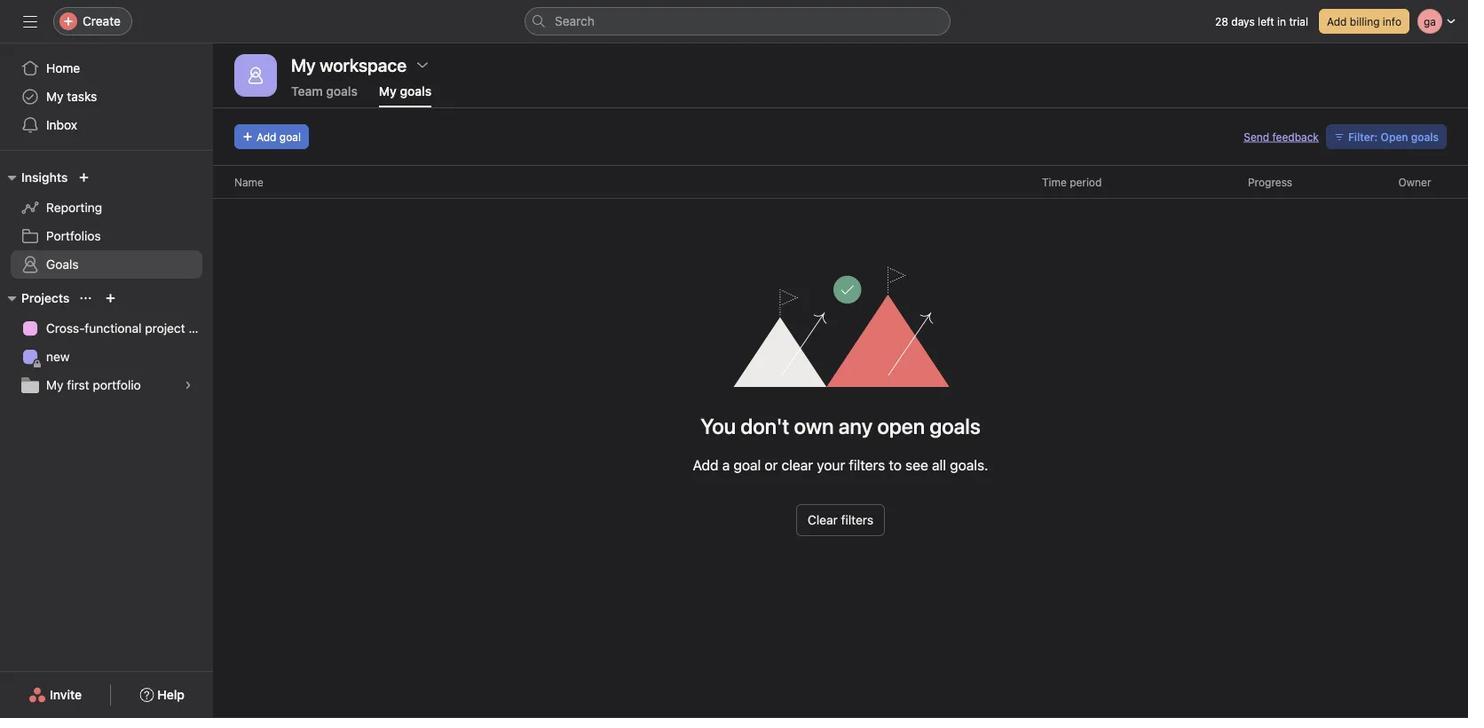 Task type: vqa. For each thing, say whether or not it's contained in the screenshot.
goals corresponding to My goals
yes



Task type: describe. For each thing, give the bounding box(es) containing it.
my for my goals
[[379, 84, 397, 99]]

new
[[46, 349, 70, 364]]

name
[[234, 176, 263, 188]]

progress
[[1248, 176, 1292, 188]]

or
[[765, 457, 778, 474]]

add goal
[[257, 130, 301, 143]]

functional
[[85, 321, 142, 336]]

my first portfolio link
[[11, 371, 202, 399]]

see
[[905, 457, 928, 474]]

in
[[1277, 15, 1286, 28]]

team
[[291, 84, 323, 99]]

goals for my goals
[[400, 84, 432, 99]]

time
[[1042, 176, 1067, 188]]

see details, my first portfolio image
[[183, 380, 194, 391]]

trial
[[1289, 15, 1308, 28]]

send feedback
[[1244, 130, 1319, 143]]

create button
[[53, 7, 132, 36]]

clear
[[782, 457, 813, 474]]

you don't own any open goals
[[701, 414, 981, 438]]

search
[[555, 14, 595, 28]]

owner
[[1398, 176, 1431, 188]]

don't
[[741, 414, 789, 438]]

new link
[[11, 343, 202, 371]]

filter: open goals
[[1348, 130, 1439, 143]]

reporting
[[46, 200, 102, 215]]

info
[[1383, 15, 1402, 28]]

cross-
[[46, 321, 85, 336]]

28
[[1215, 15, 1228, 28]]

my workspace
[[291, 54, 407, 75]]

my for my tasks
[[46, 89, 63, 104]]

insights
[[21, 170, 68, 185]]

send
[[1244, 130, 1269, 143]]

projects element
[[0, 282, 213, 403]]

goals
[[46, 257, 79, 272]]

cross-functional project plan link
[[11, 314, 213, 343]]

goals.
[[950, 457, 988, 474]]

open goals
[[877, 414, 981, 438]]

a
[[722, 457, 730, 474]]

new image
[[78, 172, 89, 183]]

goals link
[[11, 250, 202, 279]]

project
[[145, 321, 185, 336]]

show options, current sort, top image
[[80, 293, 91, 304]]

my goals link
[[379, 84, 432, 107]]

to
[[889, 457, 902, 474]]

clear
[[808, 513, 838, 527]]

home
[[46, 61, 80, 75]]

portfolio
[[93, 378, 141, 392]]

my for my first portfolio
[[46, 378, 63, 392]]

insights button
[[0, 167, 68, 188]]

28 days left in trial
[[1215, 15, 1308, 28]]

team goals link
[[291, 84, 358, 107]]

add for add billing info
[[1327, 15, 1347, 28]]

hide sidebar image
[[23, 14, 37, 28]]

filter:
[[1348, 130, 1378, 143]]

show options image
[[415, 58, 430, 72]]

inbox
[[46, 118, 77, 132]]

my tasks
[[46, 89, 97, 104]]

send feedback link
[[1244, 129, 1319, 145]]

you
[[701, 414, 736, 438]]

period
[[1070, 176, 1102, 188]]

inbox link
[[11, 111, 202, 139]]

help
[[157, 687, 185, 702]]



Task type: locate. For each thing, give the bounding box(es) containing it.
search button
[[525, 7, 951, 36]]

team goals
[[291, 84, 358, 99]]

my
[[379, 84, 397, 99], [46, 89, 63, 104], [46, 378, 63, 392]]

cross-functional project plan
[[46, 321, 213, 336]]

my inside projects element
[[46, 378, 63, 392]]

my left "tasks"
[[46, 89, 63, 104]]

1 vertical spatial filters
[[841, 513, 873, 527]]

my goals
[[379, 84, 432, 99]]

create
[[83, 14, 121, 28]]

goal right the a
[[734, 457, 761, 474]]

goal down the team
[[279, 130, 301, 143]]

1 horizontal spatial add
[[693, 457, 719, 474]]

new project or portfolio image
[[105, 293, 116, 304]]

open
[[1381, 130, 1408, 143]]

add up name
[[257, 130, 276, 143]]

add inside add goal button
[[257, 130, 276, 143]]

add left the a
[[693, 457, 719, 474]]

filter: open goals button
[[1326, 124, 1447, 149]]

2 horizontal spatial goals
[[1411, 130, 1439, 143]]

invite
[[50, 687, 82, 702]]

goal
[[279, 130, 301, 143], [734, 457, 761, 474]]

0 horizontal spatial goals
[[326, 84, 358, 99]]

my tasks link
[[11, 83, 202, 111]]

projects
[[21, 291, 70, 305]]

reporting link
[[11, 194, 202, 222]]

tasks
[[67, 89, 97, 104]]

my first portfolio
[[46, 378, 141, 392]]

home link
[[11, 54, 202, 83]]

all
[[932, 457, 946, 474]]

your
[[817, 457, 845, 474]]

0 vertical spatial goal
[[279, 130, 301, 143]]

0 horizontal spatial goal
[[279, 130, 301, 143]]

add left billing
[[1327, 15, 1347, 28]]

first
[[67, 378, 89, 392]]

add inside add billing info button
[[1327, 15, 1347, 28]]

filters
[[849, 457, 885, 474], [841, 513, 873, 527]]

1 vertical spatial add
[[257, 130, 276, 143]]

add a goal or clear your filters to see all goals.
[[693, 457, 988, 474]]

filters inside button
[[841, 513, 873, 527]]

goals for team goals
[[326, 84, 358, 99]]

0 vertical spatial filters
[[849, 457, 885, 474]]

0 horizontal spatial add
[[257, 130, 276, 143]]

goals right the open
[[1411, 130, 1439, 143]]

goals inside dropdown button
[[1411, 130, 1439, 143]]

billing
[[1350, 15, 1380, 28]]

filters left to
[[849, 457, 885, 474]]

my down my workspace
[[379, 84, 397, 99]]

1 horizontal spatial goals
[[400, 84, 432, 99]]

my left the first at the bottom of page
[[46, 378, 63, 392]]

add for add a goal or clear your filters to see all goals.
[[693, 457, 719, 474]]

0 vertical spatial add
[[1327, 15, 1347, 28]]

add goal button
[[234, 124, 309, 149]]

help button
[[128, 679, 196, 711]]

portfolios
[[46, 229, 101, 243]]

clear filters button
[[796, 504, 885, 536]]

insights element
[[0, 162, 213, 282]]

own
[[794, 414, 834, 438]]

add for add goal
[[257, 130, 276, 143]]

add
[[1327, 15, 1347, 28], [257, 130, 276, 143], [693, 457, 719, 474]]

portfolios link
[[11, 222, 202, 250]]

invite button
[[17, 679, 93, 711]]

add billing info
[[1327, 15, 1402, 28]]

plan
[[189, 321, 213, 336]]

goals down my workspace
[[326, 84, 358, 99]]

days
[[1231, 15, 1255, 28]]

2 vertical spatial add
[[693, 457, 719, 474]]

global element
[[0, 43, 213, 150]]

search list box
[[525, 7, 951, 36]]

my inside global element
[[46, 89, 63, 104]]

goals down show options image
[[400, 84, 432, 99]]

feedback
[[1272, 130, 1319, 143]]

2 horizontal spatial add
[[1327, 15, 1347, 28]]

clear filters
[[808, 513, 873, 527]]

any
[[839, 414, 873, 438]]

add billing info button
[[1319, 9, 1410, 34]]

filters right the clear on the right bottom
[[841, 513, 873, 527]]

goals
[[326, 84, 358, 99], [400, 84, 432, 99], [1411, 130, 1439, 143]]

goal inside button
[[279, 130, 301, 143]]

time period
[[1042, 176, 1102, 188]]

left
[[1258, 15, 1274, 28]]

1 vertical spatial goal
[[734, 457, 761, 474]]

projects button
[[0, 288, 70, 309]]

1 horizontal spatial goal
[[734, 457, 761, 474]]



